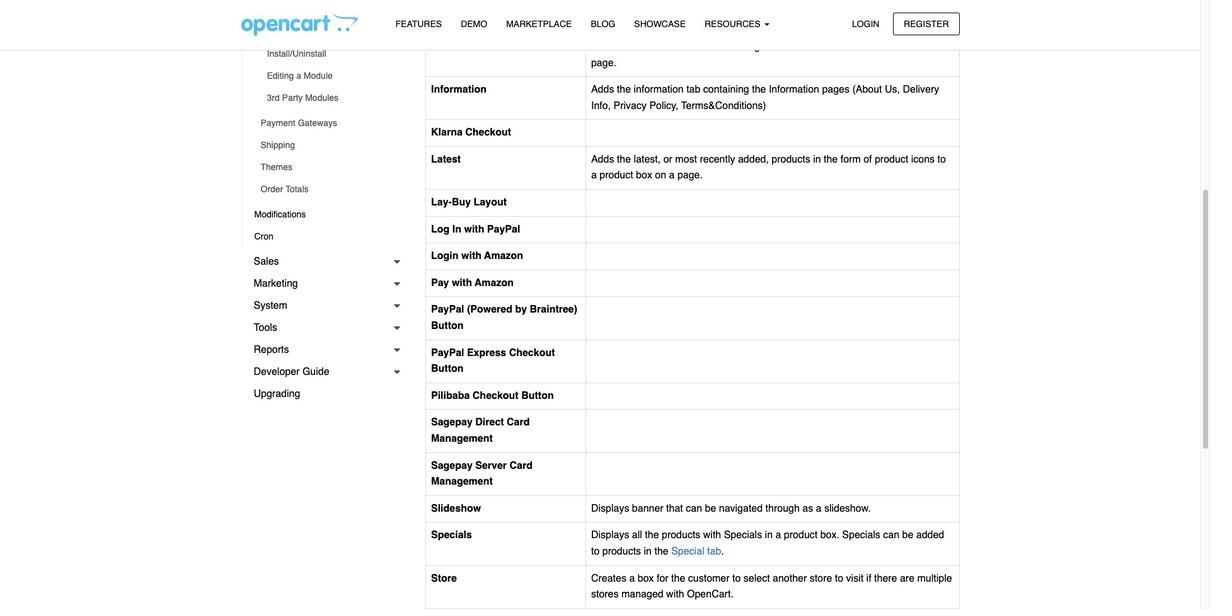 Task type: locate. For each thing, give the bounding box(es) containing it.
specials down slideshow
[[431, 530, 472, 541]]

order totals link
[[248, 178, 407, 201]]

1 vertical spatial for
[[657, 573, 669, 584]]

be inside displays all the products with specials in a product box. specials can be added to products in the
[[903, 530, 914, 541]]

1 horizontal spatial page.
[[678, 170, 703, 181]]

page. down most
[[678, 170, 703, 181]]

0 horizontal spatial in
[[644, 546, 652, 557]]

0 horizontal spatial customer
[[688, 573, 730, 584]]

features
[[396, 19, 442, 29]]

paypal inside "paypal express checkout button"
[[431, 347, 464, 359]]

to inside the adds the latest, or most recently added, products in the form of product icons to a product box on a page.
[[938, 154, 946, 165]]

2 horizontal spatial product
[[875, 154, 909, 165]]

to left interact
[[769, 14, 777, 25]]

upgrading
[[254, 388, 300, 400]]

pages
[[823, 84, 850, 95]]

as
[[803, 503, 814, 514]]

box inside creates a box for the customer to select another store to visit if there are multiple stores managed with opencart.
[[638, 573, 654, 584]]

0 vertical spatial customer
[[800, 41, 842, 52]]

register
[[904, 19, 949, 29]]

1 horizontal spatial tab
[[708, 546, 722, 557]]

0 vertical spatial checkout
[[466, 127, 511, 138]]

the up privacy
[[617, 84, 631, 95]]

button down pay
[[431, 320, 464, 332]]

lay-buy layout
[[431, 197, 507, 208]]

2 adds from the top
[[591, 154, 614, 165]]

1 horizontal spatial be
[[903, 530, 914, 541]]

paypal inside paypal (powered by braintree) button
[[431, 304, 464, 316]]

1 horizontal spatial for
[[769, 41, 781, 52]]

displays for displays banner that can be navigated through as a slideshow.
[[591, 503, 630, 514]]

paypal down pay
[[431, 304, 464, 316]]

checkout up direct
[[473, 390, 519, 402]]

3 specials from the left
[[843, 530, 881, 541]]

0 vertical spatial management
[[431, 433, 493, 445]]

marketing
[[254, 278, 298, 289]]

sales
[[254, 256, 279, 267]]

buy
[[452, 197, 471, 208]]

with up special tab .
[[704, 530, 722, 541]]

google up "welcome" in the right of the page
[[695, 14, 728, 25]]

checkout for klarna checkout
[[466, 127, 511, 138]]

google up html
[[431, 14, 466, 25]]

paypal left express
[[431, 347, 464, 359]]

0 vertical spatial box
[[622, 14, 639, 25]]

0 horizontal spatial be
[[705, 503, 717, 514]]

marketplace
[[506, 19, 572, 29]]

a inside creates a custom "welcome" message for the customer to view on the home page.
[[630, 41, 635, 52]]

1 vertical spatial tab
[[708, 546, 722, 557]]

0 horizontal spatial information
[[431, 84, 487, 95]]

in down through
[[765, 530, 773, 541]]

products right the added,
[[772, 154, 811, 165]]

2 creates from the top
[[591, 573, 627, 584]]

with right managed
[[667, 589, 685, 600]]

opencart - open source shopping cart solution image
[[241, 13, 358, 36]]

creates up stores
[[591, 573, 627, 584]]

0 horizontal spatial on
[[655, 170, 667, 181]]

checkout right klarna
[[466, 127, 511, 138]]

all
[[632, 530, 642, 541]]

1 horizontal spatial on
[[879, 41, 890, 52]]

card inside sagepay direct card management
[[507, 417, 530, 428]]

information down html content
[[431, 84, 487, 95]]

0 vertical spatial amazon
[[484, 251, 523, 262]]

box down "latest,"
[[636, 170, 653, 181]]

resources link
[[696, 13, 779, 35]]

2 horizontal spatial products
[[772, 154, 811, 165]]

card for sagepay direct card management
[[507, 417, 530, 428]]

1 horizontal spatial customer
[[800, 41, 842, 52]]

info,
[[591, 100, 611, 111]]

management
[[431, 433, 493, 445], [431, 476, 493, 488]]

displays left banner
[[591, 503, 630, 514]]

1 creates from the top
[[591, 41, 627, 52]]

cron
[[254, 231, 274, 242]]

adds inside adds the information tab containing the information pages (about us, delivery info, privacy policy, terms&conditions)
[[591, 84, 614, 95]]

the left "latest,"
[[617, 154, 631, 165]]

1 management from the top
[[431, 433, 493, 445]]

0 vertical spatial login
[[852, 19, 880, 29]]

adds the information tab containing the information pages (about us, delivery info, privacy policy, terms&conditions)
[[591, 84, 940, 111]]

shipping link
[[248, 134, 407, 156]]

login link
[[842, 12, 891, 35]]

1 vertical spatial login
[[431, 251, 459, 262]]

0 vertical spatial products
[[772, 154, 811, 165]]

box right chat
[[622, 14, 639, 25]]

1 vertical spatial on
[[655, 170, 667, 181]]

gateways
[[298, 118, 337, 128]]

1 vertical spatial products
[[662, 530, 701, 541]]

in left special
[[644, 546, 652, 557]]

sagepay inside sagepay direct card management
[[431, 417, 473, 428]]

management inside sagepay server card management
[[431, 476, 493, 488]]

1 horizontal spatial login
[[852, 19, 880, 29]]

1 horizontal spatial product
[[784, 530, 818, 541]]

1 sagepay from the top
[[431, 417, 473, 428]]

tools
[[254, 322, 277, 334]]

products inside the adds the latest, or most recently added, products in the form of product icons to a product box on a page.
[[772, 154, 811, 165]]

box.
[[821, 530, 840, 541]]

specials up "."
[[724, 530, 762, 541]]

tab left containing
[[687, 84, 701, 95]]

2 vertical spatial box
[[638, 573, 654, 584]]

1 vertical spatial amazon
[[475, 277, 514, 289]]

adds inside the adds the latest, or most recently added, products in the form of product icons to a product box on a page.
[[591, 154, 614, 165]]

0 horizontal spatial products
[[603, 546, 641, 557]]

modules up install/uninstall
[[290, 26, 325, 37]]

the left home
[[893, 41, 907, 52]]

2 sagepay from the top
[[431, 460, 473, 471]]

customer up opencart.
[[688, 573, 730, 584]]

sagepay
[[431, 417, 473, 428], [431, 460, 473, 471]]

1 vertical spatial page.
[[678, 170, 703, 181]]

page. inside the adds the latest, or most recently added, products in the form of product icons to a product box on a page.
[[678, 170, 703, 181]]

with right used
[[666, 14, 684, 25]]

0 horizontal spatial tab
[[687, 84, 701, 95]]

modules up core
[[261, 1, 297, 11]]

adds up info,
[[591, 84, 614, 95]]

button up the pilibaba at left bottom
[[431, 363, 464, 375]]

on right view
[[879, 41, 890, 52]]

login up view
[[852, 19, 880, 29]]

page. inside creates a custom "welcome" message for the customer to view on the home page.
[[591, 57, 617, 68]]

displays
[[591, 503, 630, 514], [591, 530, 630, 541]]

1 horizontal spatial can
[[884, 530, 900, 541]]

0 vertical spatial button
[[431, 320, 464, 332]]

0 vertical spatial for
[[769, 41, 781, 52]]

0 horizontal spatial product
[[600, 170, 634, 181]]

amazon up '(powered'
[[475, 277, 514, 289]]

express
[[467, 347, 506, 359]]

2 displays from the top
[[591, 530, 630, 541]]

2 management from the top
[[431, 476, 493, 488]]

2 horizontal spatial in
[[814, 154, 821, 165]]

button inside "paypal express checkout button"
[[431, 363, 464, 375]]

creates down blog "link"
[[591, 41, 627, 52]]

totals
[[286, 184, 309, 194]]

the down interact
[[783, 41, 798, 52]]

shipping
[[261, 140, 295, 150]]

reports
[[254, 344, 289, 356]]

checkout inside "paypal express checkout button"
[[509, 347, 555, 359]]

2 vertical spatial products
[[603, 546, 641, 557]]

management down direct
[[431, 433, 493, 445]]

tab
[[687, 84, 701, 95], [708, 546, 722, 557]]

1 vertical spatial adds
[[591, 154, 614, 165]]

creates a custom "welcome" message for the customer to view on the home page.
[[591, 41, 935, 68]]

adds
[[591, 84, 614, 95], [591, 154, 614, 165]]

creates inside creates a box for the customer to select another store to visit if there are multiple stores managed with opencart.
[[591, 573, 627, 584]]

creates inside creates a custom "welcome" message for the customer to view on the home page.
[[591, 41, 627, 52]]

can right the that
[[686, 503, 703, 514]]

the left special
[[655, 546, 669, 557]]

0 vertical spatial on
[[879, 41, 890, 52]]

management inside sagepay direct card management
[[431, 433, 493, 445]]

html content
[[431, 41, 500, 52]]

page. down blog "link"
[[591, 57, 617, 68]]

in left form
[[814, 154, 821, 165]]

1 vertical spatial be
[[903, 530, 914, 541]]

0 vertical spatial sagepay
[[431, 417, 473, 428]]

products up special
[[662, 530, 701, 541]]

the down special
[[672, 573, 686, 584]]

sagepay left server
[[431, 460, 473, 471]]

google hangouts
[[431, 14, 515, 25]]

demo
[[461, 19, 488, 29]]

server
[[476, 460, 507, 471]]

resources
[[705, 19, 763, 29]]

box for a
[[638, 573, 654, 584]]

showcase link
[[625, 13, 696, 35]]

for right message
[[769, 41, 781, 52]]

0 horizontal spatial page.
[[591, 57, 617, 68]]

to
[[769, 14, 777, 25], [845, 41, 853, 52], [938, 154, 946, 165], [591, 546, 600, 557], [733, 573, 741, 584], [835, 573, 844, 584]]

1 vertical spatial in
[[765, 530, 773, 541]]

the right all
[[645, 530, 659, 541]]

2 horizontal spatial specials
[[843, 530, 881, 541]]

a chat box used with a google account to interact with customers.
[[591, 14, 886, 25]]

with
[[666, 14, 684, 25], [816, 14, 834, 25], [464, 224, 485, 235], [462, 251, 482, 262], [452, 277, 472, 289], [704, 530, 722, 541], [667, 589, 685, 600]]

creates
[[591, 41, 627, 52], [591, 573, 627, 584]]

0 horizontal spatial can
[[686, 503, 703, 514]]

0 vertical spatial can
[[686, 503, 703, 514]]

0 horizontal spatial specials
[[431, 530, 472, 541]]

hangouts
[[469, 14, 515, 25]]

0 vertical spatial displays
[[591, 503, 630, 514]]

1 google from the left
[[431, 14, 466, 25]]

button down "paypal express checkout button"
[[522, 390, 554, 402]]

google
[[431, 14, 466, 25], [695, 14, 728, 25]]

1 horizontal spatial google
[[695, 14, 728, 25]]

adds left "latest,"
[[591, 154, 614, 165]]

on down or
[[655, 170, 667, 181]]

card right direct
[[507, 417, 530, 428]]

amazon down log in with paypal
[[484, 251, 523, 262]]

sagepay down the pilibaba at left bottom
[[431, 417, 473, 428]]

0 vertical spatial in
[[814, 154, 821, 165]]

0 vertical spatial card
[[507, 417, 530, 428]]

developer guide
[[254, 366, 330, 378]]

1 displays from the top
[[591, 503, 630, 514]]

features link
[[386, 13, 452, 35]]

with up "pay with amazon"
[[462, 251, 482, 262]]

1 horizontal spatial products
[[662, 530, 701, 541]]

box up managed
[[638, 573, 654, 584]]

1 adds from the top
[[591, 84, 614, 95]]

checkout
[[466, 127, 511, 138], [509, 347, 555, 359], [473, 390, 519, 402]]

specials down slideshow.
[[843, 530, 881, 541]]

2 vertical spatial paypal
[[431, 347, 464, 359]]

2 google from the left
[[695, 14, 728, 25]]

1 horizontal spatial specials
[[724, 530, 762, 541]]

1 vertical spatial creates
[[591, 573, 627, 584]]

lay-
[[431, 197, 452, 208]]

0 vertical spatial tab
[[687, 84, 701, 95]]

to up stores
[[591, 546, 600, 557]]

0 horizontal spatial google
[[431, 14, 466, 25]]

management up slideshow
[[431, 476, 493, 488]]

demo link
[[452, 13, 497, 35]]

order totals
[[261, 184, 309, 194]]

customer
[[800, 41, 842, 52], [688, 573, 730, 584]]

on inside the adds the latest, or most recently added, products in the form of product icons to a product box on a page.
[[655, 170, 667, 181]]

1 vertical spatial box
[[636, 170, 653, 181]]

2 vertical spatial product
[[784, 530, 818, 541]]

information
[[634, 84, 684, 95]]

.
[[722, 546, 724, 557]]

be left added
[[903, 530, 914, 541]]

paypal for express
[[431, 347, 464, 359]]

0 horizontal spatial login
[[431, 251, 459, 262]]

managed
[[622, 589, 664, 600]]

login down log
[[431, 251, 459, 262]]

core modules
[[267, 26, 325, 37]]

creates for creates a box for the customer to select another store to visit if there are multiple stores managed with opencart.
[[591, 573, 627, 584]]

2 vertical spatial checkout
[[473, 390, 519, 402]]

3rd party modules
[[267, 93, 339, 103]]

the inside creates a box for the customer to select another store to visit if there are multiple stores managed with opencart.
[[672, 573, 686, 584]]

checkout down by
[[509, 347, 555, 359]]

1 horizontal spatial information
[[769, 84, 820, 95]]

paypal down the layout
[[487, 224, 520, 235]]

log
[[431, 224, 450, 235]]

sagepay inside sagepay server card management
[[431, 460, 473, 471]]

core
[[267, 26, 287, 37]]

klarna
[[431, 127, 463, 138]]

0 vertical spatial adds
[[591, 84, 614, 95]]

to left view
[[845, 41, 853, 52]]

the left form
[[824, 154, 838, 165]]

1 vertical spatial card
[[510, 460, 533, 471]]

displays left all
[[591, 530, 630, 541]]

1 vertical spatial paypal
[[431, 304, 464, 316]]

1 vertical spatial sagepay
[[431, 460, 473, 471]]

1 vertical spatial customer
[[688, 573, 730, 584]]

1 information from the left
[[431, 84, 487, 95]]

be
[[705, 503, 717, 514], [903, 530, 914, 541]]

there
[[875, 573, 898, 584]]

1 vertical spatial can
[[884, 530, 900, 541]]

card inside sagepay server card management
[[510, 460, 533, 471]]

used
[[641, 14, 663, 25]]

1 vertical spatial checkout
[[509, 347, 555, 359]]

message
[[725, 41, 766, 52]]

modules down module
[[305, 93, 339, 103]]

displays all the products with specials in a product box. specials can be added to products in the
[[591, 530, 945, 557]]

displays inside displays all the products with specials in a product box. specials can be added to products in the
[[591, 530, 630, 541]]

editing a module
[[267, 71, 333, 81]]

1 vertical spatial displays
[[591, 530, 630, 541]]

be left navigated
[[705, 503, 717, 514]]

modules
[[261, 1, 297, 11], [290, 26, 325, 37], [305, 93, 339, 103]]

in inside the adds the latest, or most recently added, products in the form of product icons to a product box on a page.
[[814, 154, 821, 165]]

tab right special
[[708, 546, 722, 557]]

html
[[431, 41, 459, 52]]

sagepay for sagepay direct card management
[[431, 417, 473, 428]]

can
[[686, 503, 703, 514], [884, 530, 900, 541]]

adds for adds the latest, or most recently added, products in the form of product icons to a product box on a page.
[[591, 154, 614, 165]]

information left pages at the top
[[769, 84, 820, 95]]

for up managed
[[657, 573, 669, 584]]

party
[[282, 93, 303, 103]]

1 vertical spatial button
[[431, 363, 464, 375]]

if
[[867, 573, 872, 584]]

to right the icons
[[938, 154, 946, 165]]

login inside 'link'
[[852, 19, 880, 29]]

can left added
[[884, 530, 900, 541]]

store
[[810, 573, 833, 584]]

slideshow.
[[825, 503, 871, 514]]

products down all
[[603, 546, 641, 557]]

paypal express checkout button
[[431, 347, 555, 375]]

2 information from the left
[[769, 84, 820, 95]]

0 horizontal spatial for
[[657, 573, 669, 584]]

0 vertical spatial page.
[[591, 57, 617, 68]]

card right server
[[510, 460, 533, 471]]

box inside the adds the latest, or most recently added, products in the form of product icons to a product box on a page.
[[636, 170, 653, 181]]

0 vertical spatial creates
[[591, 41, 627, 52]]

2 vertical spatial in
[[644, 546, 652, 557]]

displays banner that can be navigated through as a slideshow.
[[591, 503, 871, 514]]

1 vertical spatial management
[[431, 476, 493, 488]]

containing
[[704, 84, 750, 95]]

customer down interact
[[800, 41, 842, 52]]

for inside creates a box for the customer to select another store to visit if there are multiple stores managed with opencart.
[[657, 573, 669, 584]]

order
[[261, 184, 283, 194]]



Task type: vqa. For each thing, say whether or not it's contained in the screenshot.
the topmost "AMAZON"
yes



Task type: describe. For each thing, give the bounding box(es) containing it.
2 vertical spatial modules
[[305, 93, 339, 103]]

editing
[[267, 71, 294, 81]]

amazon for login with amazon
[[484, 251, 523, 262]]

cron link
[[242, 226, 407, 248]]

customer inside creates a box for the customer to select another store to visit if there are multiple stores managed with opencart.
[[688, 573, 730, 584]]

payment
[[261, 118, 296, 128]]

0 vertical spatial paypal
[[487, 224, 520, 235]]

0 vertical spatial be
[[705, 503, 717, 514]]

multiple
[[918, 573, 953, 584]]

themes
[[261, 162, 293, 172]]

themes link
[[248, 156, 407, 178]]

to inside creates a custom "welcome" message for the customer to view on the home page.
[[845, 41, 853, 52]]

box for chat
[[622, 14, 639, 25]]

special tab link
[[672, 546, 722, 557]]

latest,
[[634, 154, 661, 165]]

login with amazon
[[431, 251, 523, 262]]

product inside displays all the products with specials in a product box. specials can be added to products in the
[[784, 530, 818, 541]]

pay with amazon
[[431, 277, 514, 289]]

home
[[910, 41, 935, 52]]

delivery
[[903, 84, 940, 95]]

store
[[431, 573, 457, 584]]

or
[[664, 154, 673, 165]]

adds for adds the information tab containing the information pages (about us, delivery info, privacy policy, terms&conditions)
[[591, 84, 614, 95]]

stores
[[591, 589, 619, 600]]

core modules link
[[254, 21, 407, 43]]

are
[[900, 573, 915, 584]]

1 specials from the left
[[431, 530, 472, 541]]

blog link
[[582, 13, 625, 35]]

editing a module link
[[254, 65, 407, 87]]

customer inside creates a custom "welcome" message for the customer to view on the home page.
[[800, 41, 842, 52]]

tools link
[[241, 317, 407, 339]]

the right containing
[[752, 84, 766, 95]]

management for direct
[[431, 433, 493, 445]]

developer
[[254, 366, 300, 378]]

1 vertical spatial product
[[600, 170, 634, 181]]

special tab .
[[672, 546, 724, 557]]

sagepay for sagepay server card management
[[431, 460, 473, 471]]

with right in on the top left
[[464, 224, 485, 235]]

system link
[[241, 295, 407, 317]]

blog
[[591, 19, 616, 29]]

amazon for pay with amazon
[[475, 277, 514, 289]]

special
[[672, 546, 705, 557]]

"welcome"
[[673, 41, 722, 52]]

klarna checkout
[[431, 127, 511, 138]]

to left select on the right bottom of page
[[733, 573, 741, 584]]

added
[[917, 530, 945, 541]]

0 vertical spatial product
[[875, 154, 909, 165]]

a inside displays all the products with specials in a product box. specials can be added to products in the
[[776, 530, 782, 541]]

creates for creates a custom "welcome" message for the customer to view on the home page.
[[591, 41, 627, 52]]

most
[[676, 154, 697, 165]]

pay
[[431, 277, 449, 289]]

adds the latest, or most recently added, products in the form of product icons to a product box on a page.
[[591, 154, 946, 181]]

braintree)
[[530, 304, 578, 316]]

card for sagepay server card management
[[510, 460, 533, 471]]

upgrading link
[[241, 383, 407, 405]]

modules link
[[248, 0, 407, 18]]

by
[[515, 304, 527, 316]]

account
[[731, 14, 766, 25]]

management for server
[[431, 476, 493, 488]]

select
[[744, 573, 770, 584]]

sales link
[[241, 251, 407, 273]]

button inside paypal (powered by braintree) button
[[431, 320, 464, 332]]

custom
[[638, 41, 671, 52]]

guide
[[303, 366, 330, 378]]

with right pay
[[452, 277, 472, 289]]

with inside creates a box for the customer to select another store to visit if there are multiple stores managed with opencart.
[[667, 589, 685, 600]]

reports link
[[241, 339, 407, 361]]

log in with paypal
[[431, 224, 520, 235]]

2 vertical spatial button
[[522, 390, 554, 402]]

sagepay server card management
[[431, 460, 533, 488]]

displays for displays all the products with specials in a product box. specials can be added to products in the
[[591, 530, 630, 541]]

on inside creates a custom "welcome" message for the customer to view on the home page.
[[879, 41, 890, 52]]

of
[[864, 154, 872, 165]]

0 vertical spatial modules
[[261, 1, 297, 11]]

showcase
[[635, 19, 686, 29]]

visit
[[847, 573, 864, 584]]

us,
[[885, 84, 900, 95]]

tab inside adds the information tab containing the information pages (about us, delivery info, privacy policy, terms&conditions)
[[687, 84, 701, 95]]

pilibaba checkout button
[[431, 390, 554, 402]]

to inside displays all the products with specials in a product box. specials can be added to products in the
[[591, 546, 600, 557]]

policy,
[[650, 100, 679, 111]]

1 vertical spatial modules
[[290, 26, 325, 37]]

form
[[841, 154, 861, 165]]

3rd
[[267, 93, 280, 103]]

information inside adds the information tab containing the information pages (about us, delivery info, privacy policy, terms&conditions)
[[769, 84, 820, 95]]

login for login with amazon
[[431, 251, 459, 262]]

2 specials from the left
[[724, 530, 762, 541]]

recently
[[700, 154, 736, 165]]

3rd party modules link
[[254, 87, 407, 109]]

another
[[773, 573, 807, 584]]

can inside displays all the products with specials in a product box. specials can be added to products in the
[[884, 530, 900, 541]]

opencart.
[[687, 589, 734, 600]]

banner
[[632, 503, 664, 514]]

for inside creates a custom "welcome" message for the customer to view on the home page.
[[769, 41, 781, 52]]

paypal for (powered
[[431, 304, 464, 316]]

system
[[254, 300, 287, 312]]

modifications link
[[242, 204, 407, 226]]

in
[[453, 224, 462, 235]]

1 horizontal spatial in
[[765, 530, 773, 541]]

through
[[766, 503, 800, 514]]

a inside creates a box for the customer to select another store to visit if there are multiple stores managed with opencart.
[[630, 573, 635, 584]]

checkout for pilibaba checkout button
[[473, 390, 519, 402]]

with right interact
[[816, 14, 834, 25]]

with inside displays all the products with specials in a product box. specials can be added to products in the
[[704, 530, 722, 541]]

module
[[304, 71, 333, 81]]

latest
[[431, 154, 461, 165]]

marketing link
[[241, 273, 407, 295]]

added,
[[738, 154, 769, 165]]

customers.
[[837, 14, 886, 25]]

to left visit
[[835, 573, 844, 584]]

login for login
[[852, 19, 880, 29]]



